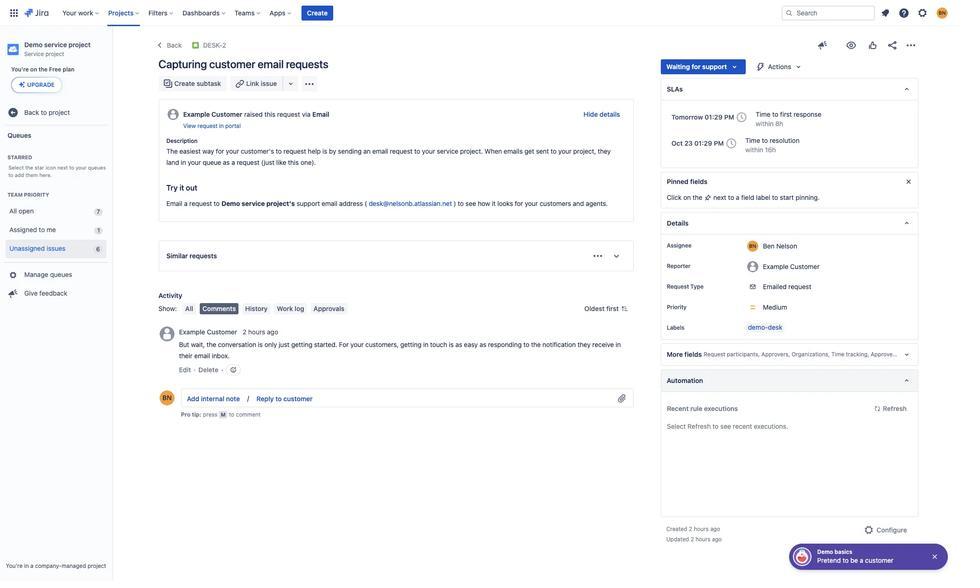 Task type: vqa. For each thing, say whether or not it's contained in the screenshot.
dashboards popup button
yes



Task type: describe. For each thing, give the bounding box(es) containing it.
banner containing your work
[[0, 0, 960, 26]]

as inside the easiest way for your customer's to request help is by sending an email request to your service project. when emails get sent to your project, they land in your queue as a request (just like this one).
[[223, 158, 230, 166]]

request down out
[[189, 199, 212, 207]]

email inside the easiest way for your customer's to request help is by sending an email request to your service project. when emails get sent to your project, they land in your queue as a request (just like this one).
[[373, 147, 388, 155]]

watch options: you are not watching this issue, 0 people watching image
[[846, 40, 857, 51]]

2 vertical spatial hours
[[696, 536, 711, 543]]

in right receive
[[616, 341, 621, 348]]

projects button
[[105, 5, 143, 20]]

link issue button
[[231, 76, 284, 91]]

0 horizontal spatial requests
[[190, 252, 217, 260]]

vote options: no one has voted for this issue yet. image
[[868, 40, 879, 51]]

customers,
[[366, 341, 399, 348]]

receive
[[593, 341, 614, 348]]

feedback
[[39, 289, 67, 297]]

2 right the 'updated'
[[691, 536, 695, 543]]

subtask
[[197, 79, 221, 87]]

back to project link
[[4, 103, 108, 122]]

request inside more fields request participants, approvers, organizations, time tracking, approver groups, components, du
[[704, 351, 726, 358]]

within 16h button
[[746, 145, 776, 155]]

portal
[[225, 122, 241, 129]]

your inside starred select the star icon next to your queues to add them here.
[[76, 164, 87, 171]]

sending
[[338, 147, 362, 155]]

back link
[[153, 38, 185, 53]]

next to a field label to start pinning.
[[712, 193, 820, 201]]

0 horizontal spatial support
[[297, 199, 320, 207]]

your left project.
[[422, 147, 435, 155]]

oct 23 01:29 pm
[[672, 139, 724, 147]]

2 horizontal spatial as
[[480, 341, 487, 348]]

add reaction image
[[230, 366, 237, 374]]

but wait, the conversation is only just getting started. for your customers, getting in touch is as easy as responding to the notification they receive in their email inbox.
[[179, 341, 623, 360]]

0 vertical spatial ago
[[267, 328, 278, 336]]

reply to customer button
[[251, 391, 318, 406]]

group containing manage queues
[[4, 262, 108, 306]]

started.
[[314, 341, 337, 348]]

medium
[[764, 303, 788, 311]]

2 right created
[[689, 525, 693, 532]]

here.
[[39, 172, 52, 178]]

actions button
[[750, 59, 811, 74]]

appswitcher icon image
[[8, 7, 20, 18]]

company-
[[35, 562, 62, 569]]

to inside button
[[276, 394, 282, 402]]

plan
[[63, 66, 75, 73]]

back to project
[[24, 108, 70, 116]]

support inside dropdown button
[[703, 63, 728, 71]]

2 vertical spatial example
[[179, 328, 205, 336]]

0 horizontal spatial email
[[167, 199, 182, 207]]

desk-2 link
[[203, 40, 226, 51]]

a left field on the right of the page
[[736, 193, 740, 201]]

manage
[[24, 270, 48, 278]]

waiting for support button
[[661, 59, 746, 74]]

only
[[265, 341, 277, 348]]

oldest first
[[585, 305, 619, 313]]

within 8h button
[[756, 119, 784, 128]]

on for you're
[[30, 66, 37, 73]]

email a request to demo service project's support email address ( desk@nelsonb.atlassian.net ) to see how it looks for your customers and agents.
[[167, 199, 608, 207]]

tomorrow 01:29 pm
[[672, 113, 735, 121]]

2 vertical spatial ago
[[713, 536, 722, 543]]

actions
[[769, 63, 792, 71]]

hide
[[584, 110, 598, 118]]

configure
[[877, 526, 908, 534]]

1 vertical spatial ago
[[711, 525, 721, 532]]

email left address
[[322, 199, 338, 207]]

easy
[[464, 341, 478, 348]]

for inside the easiest way for your customer's to request help is by sending an email request to your service project. when emails get sent to your project, they land in your queue as a request (just like this one).
[[216, 147, 224, 155]]

hide message image
[[904, 176, 915, 187]]

2 hours ago
[[243, 328, 278, 336]]

create subtask button
[[159, 76, 227, 91]]

dashboards
[[183, 9, 220, 17]]

starred
[[7, 154, 32, 160]]

demo for demo service project
[[24, 41, 43, 49]]

like
[[276, 158, 286, 166]]

your left customers
[[525, 199, 538, 207]]

internal
[[201, 394, 225, 402]]

newest first image
[[621, 305, 629, 313]]

1 horizontal spatial next
[[714, 193, 727, 201]]

ben
[[764, 242, 775, 250]]

all open
[[9, 207, 34, 215]]

(
[[365, 199, 367, 207]]

try
[[167, 184, 178, 192]]

created 2 hours ago updated 2 hours ago
[[667, 525, 722, 543]]

tomorrow
[[672, 113, 704, 121]]

sent
[[536, 147, 549, 155]]

by
[[329, 147, 336, 155]]

created
[[667, 525, 688, 532]]

upgrade button
[[12, 78, 62, 93]]

0 horizontal spatial example customer
[[179, 328, 237, 336]]

fields for more
[[685, 350, 702, 358]]

email up issue
[[258, 57, 284, 71]]

approvals
[[314, 305, 345, 313]]

starred group
[[4, 144, 108, 181]]

back for back to project
[[24, 108, 39, 116]]

your profile and settings image
[[937, 7, 949, 18]]

manage queues button
[[4, 266, 108, 284]]

queues inside starred select the star icon next to your queues to add them here.
[[88, 164, 106, 171]]

wait,
[[191, 341, 205, 348]]

demo-
[[749, 323, 769, 331]]

request down customer's
[[237, 158, 260, 166]]

hide details button
[[578, 107, 626, 122]]

more fields element
[[661, 343, 960, 366]]

the for you're
[[39, 66, 48, 73]]

pro
[[181, 411, 191, 418]]

your right way
[[226, 147, 239, 155]]

show image
[[609, 249, 624, 263]]

actions image
[[906, 40, 917, 51]]

a down try it out
[[184, 199, 188, 207]]

2 horizontal spatial is
[[449, 341, 454, 348]]

history
[[245, 305, 268, 313]]

23
[[685, 139, 693, 147]]

show:
[[159, 305, 177, 313]]

dashboards button
[[180, 5, 229, 20]]

1 vertical spatial hours
[[694, 525, 709, 532]]

add internal note
[[187, 394, 240, 402]]

demo-desk link
[[747, 323, 785, 333]]

m
[[221, 412, 226, 418]]

project,
[[574, 147, 597, 155]]

profile image of ben nelson image
[[160, 390, 174, 405]]

1 vertical spatial demo
[[222, 199, 240, 207]]

0 vertical spatial customer
[[209, 57, 255, 71]]

add
[[187, 394, 199, 402]]

the for but
[[207, 341, 216, 348]]

request right an
[[390, 147, 413, 155]]

0 vertical spatial 01:29
[[705, 113, 723, 121]]

project up plan in the top of the page
[[69, 41, 91, 49]]

more fields request participants, approvers, organizations, time tracking, approver groups, components, du
[[667, 350, 960, 358]]

1 vertical spatial example
[[764, 262, 789, 270]]

1 vertical spatial customer
[[791, 262, 820, 270]]

add app image
[[304, 78, 315, 89]]

0 vertical spatial hours
[[248, 328, 265, 336]]

in inside the easiest way for your customer's to request help is by sending an email request to your service project. when emails get sent to your project, they land in your queue as a request (just like this one).
[[181, 158, 186, 166]]

similar
[[167, 252, 188, 260]]

back for back
[[167, 41, 182, 49]]

1
[[97, 227, 100, 234]]

demo-desk
[[749, 323, 783, 331]]

one).
[[301, 158, 316, 166]]

1 horizontal spatial email
[[313, 110, 330, 118]]

delete
[[199, 366, 219, 374]]

help image
[[899, 7, 910, 18]]

time inside more fields request participants, approvers, organizations, time tracking, approver groups, components, du
[[832, 351, 845, 358]]

within inside time to resolution within 16h
[[746, 146, 764, 154]]

clockicon image for tomorrow 01:29 pm
[[735, 110, 750, 125]]

give feedback button
[[4, 284, 108, 303]]

oldest
[[585, 305, 605, 313]]

priority inside team priority group
[[24, 191, 49, 197]]

way
[[203, 147, 214, 155]]

approvers,
[[762, 351, 791, 358]]

work
[[277, 305, 293, 313]]

request type
[[667, 283, 704, 290]]

to inside team priority group
[[39, 226, 45, 234]]

give feedback image
[[818, 40, 829, 51]]

to inside time to resolution within 16h
[[763, 136, 769, 144]]

service inside the easiest way for your customer's to request help is by sending an email request to your service project. when emails get sent to your project, they land in your queue as a request (just like this one).
[[437, 147, 459, 155]]

details element
[[661, 212, 919, 234]]

easiest
[[180, 147, 201, 155]]

when
[[485, 147, 502, 155]]

add internal note button
[[181, 391, 246, 406]]

add attachment image
[[617, 393, 628, 404]]

request up one).
[[284, 147, 306, 155]]

for inside dropdown button
[[692, 63, 701, 71]]

0 horizontal spatial it
[[180, 184, 184, 192]]

0 vertical spatial pm
[[725, 113, 735, 121]]

the left notification
[[532, 341, 541, 348]]

updated
[[667, 536, 690, 543]]

1 vertical spatial pm
[[714, 139, 724, 147]]

time for time to first response within 8h
[[756, 110, 771, 118]]

to inside 'but wait, the conversation is only just getting started. for your customers, getting in touch is as easy as responding to the notification they receive in their email inbox.'
[[524, 341, 530, 348]]

1 vertical spatial it
[[492, 199, 496, 207]]

filters button
[[146, 5, 177, 20]]

capturing customer email requests
[[159, 57, 329, 71]]

apps button
[[267, 5, 295, 20]]



Task type: locate. For each thing, give the bounding box(es) containing it.
clockicon image
[[735, 110, 750, 125], [724, 136, 739, 151]]

request left via
[[277, 110, 300, 118]]

view request in portal link
[[183, 122, 241, 130]]

a inside demo basics pretend to be a customer
[[860, 556, 864, 564]]

1 vertical spatial queues
[[50, 270, 72, 278]]

the right wait,
[[207, 341, 216, 348]]

comment
[[236, 411, 261, 418]]

reporter
[[667, 263, 691, 270]]

create inside button
[[174, 79, 195, 87]]

open
[[19, 207, 34, 215]]

2 vertical spatial customer
[[207, 328, 237, 336]]

example customer
[[764, 262, 820, 270], [179, 328, 237, 336]]

how
[[478, 199, 491, 207]]

ago right the 'updated'
[[713, 536, 722, 543]]

a inside the easiest way for your customer's to request help is by sending an email request to your service project. when emails get sent to your project, they land in your queue as a request (just like this one).
[[232, 158, 235, 166]]

all for all
[[185, 305, 193, 313]]

0 horizontal spatial is
[[258, 341, 263, 348]]

the for starred
[[25, 164, 33, 171]]

click on the
[[667, 193, 705, 201]]

customer up 'portal'
[[212, 110, 243, 118]]

notifications image
[[880, 7, 892, 18]]

2 getting from the left
[[401, 341, 422, 348]]

0 horizontal spatial getting
[[291, 341, 313, 348]]

0 vertical spatial on
[[30, 66, 37, 73]]

queues up 7
[[88, 164, 106, 171]]

fields for pinned
[[691, 178, 708, 185]]

customer up emailed request
[[791, 262, 820, 270]]

try it out
[[167, 184, 198, 192]]

close image
[[932, 553, 939, 560]]

in right the land
[[181, 158, 186, 166]]

2 horizontal spatial service
[[437, 147, 459, 155]]

create for create subtask
[[174, 79, 195, 87]]

work log
[[277, 305, 304, 313]]

slas element
[[661, 78, 919, 100]]

first up 8h
[[781, 110, 793, 118]]

inbox.
[[212, 352, 230, 360]]

reply
[[257, 394, 274, 402]]

description
[[167, 137, 198, 144]]

settings image
[[918, 7, 929, 18]]

comments button
[[200, 303, 239, 314]]

0 vertical spatial this
[[265, 110, 276, 118]]

1 horizontal spatial they
[[598, 147, 611, 155]]

ben nelson
[[764, 242, 798, 250]]

as right queue on the left top of the page
[[223, 158, 230, 166]]

add
[[15, 172, 24, 178]]

1 horizontal spatial support
[[703, 63, 728, 71]]

it right how
[[492, 199, 496, 207]]

requests up the add app image at left top
[[286, 57, 329, 71]]

apps
[[270, 9, 286, 17]]

1 vertical spatial clockicon image
[[724, 136, 739, 151]]

link web pages and more image
[[285, 78, 297, 89]]

queues up "give feedback" button
[[50, 270, 72, 278]]

0 horizontal spatial this
[[265, 110, 276, 118]]

1 vertical spatial support
[[297, 199, 320, 207]]

1 vertical spatial example customer
[[179, 328, 237, 336]]

1 horizontal spatial is
[[323, 147, 328, 155]]

/
[[246, 394, 251, 402]]

waiting
[[667, 63, 691, 71]]

0 vertical spatial example
[[183, 110, 210, 118]]

0 horizontal spatial priority
[[24, 191, 49, 197]]

first inside time to first response within 8h
[[781, 110, 793, 118]]

1 horizontal spatial create
[[307, 9, 328, 17]]

customer inside button
[[284, 394, 313, 402]]

ago
[[267, 328, 278, 336], [711, 525, 721, 532], [713, 536, 722, 543]]

the inside starred select the star icon next to your queues to add them here.
[[25, 164, 33, 171]]

is right touch
[[449, 341, 454, 348]]

menu bar
[[181, 303, 349, 314]]

1 getting from the left
[[291, 341, 313, 348]]

1 vertical spatial first
[[607, 305, 619, 313]]

create inside button
[[307, 9, 328, 17]]

edit
[[179, 366, 191, 374]]

0 vertical spatial customer
[[212, 110, 243, 118]]

1 horizontal spatial for
[[515, 199, 523, 207]]

service inside the demo service project service project
[[44, 41, 67, 49]]

the
[[39, 66, 48, 73], [25, 164, 33, 171], [693, 193, 703, 201], [207, 341, 216, 348], [532, 341, 541, 348]]

as
[[223, 158, 230, 166], [456, 341, 463, 348], [480, 341, 487, 348]]

banner
[[0, 0, 960, 26]]

for right way
[[216, 147, 224, 155]]

service up free
[[44, 41, 67, 49]]

via
[[302, 110, 311, 118]]

next inside starred select the star icon next to your queues to add them here.
[[57, 164, 68, 171]]

you're for you're in a company-managed project
[[6, 562, 23, 569]]

example customer up wait,
[[179, 328, 237, 336]]

support right waiting
[[703, 63, 728, 71]]

the easiest way for your customer's to request help is by sending an email request to your service project. when emails get sent to your project, they land in your queue as a request (just like this one).
[[167, 147, 613, 166]]

getting left touch
[[401, 341, 422, 348]]

0 vertical spatial next
[[57, 164, 68, 171]]

it right try
[[180, 184, 184, 192]]

1 vertical spatial fields
[[685, 350, 702, 358]]

back
[[167, 41, 182, 49], [24, 108, 39, 116]]

getting right just
[[291, 341, 313, 348]]

in left the company-
[[24, 562, 29, 569]]

1 vertical spatial requests
[[190, 252, 217, 260]]

queues inside button
[[50, 270, 72, 278]]

(just
[[261, 158, 275, 166]]

Search field
[[782, 5, 876, 20]]

time to resolution within 16h
[[746, 136, 800, 154]]

create for create
[[307, 9, 328, 17]]

8h
[[776, 120, 784, 128]]

unassigned issues
[[9, 244, 66, 252]]

0 horizontal spatial demo
[[24, 41, 43, 49]]

back up capturing on the left
[[167, 41, 182, 49]]

support right project's
[[297, 199, 320, 207]]

2 up conversation
[[243, 328, 247, 336]]

search image
[[786, 9, 794, 17]]

0 horizontal spatial next
[[57, 164, 68, 171]]

project up free
[[46, 50, 64, 57]]

0 horizontal spatial queues
[[50, 270, 72, 278]]

labels pin to top. only you can see pinned fields. image
[[687, 324, 694, 332]]

0 vertical spatial priority
[[24, 191, 49, 197]]

the up them
[[25, 164, 33, 171]]

they inside 'but wait, the conversation is only just getting started. for your customers, getting in touch is as easy as responding to the notification they receive in their email inbox.'
[[578, 341, 591, 348]]

all button
[[183, 303, 196, 314]]

assigned to me
[[9, 226, 56, 234]]

1 vertical spatial back
[[24, 108, 39, 116]]

project right 'managed'
[[88, 562, 106, 569]]

1 horizontal spatial getting
[[401, 341, 422, 348]]

time left tracking,
[[832, 351, 845, 358]]

all left the open
[[9, 207, 17, 215]]

0 vertical spatial they
[[598, 147, 611, 155]]

1 horizontal spatial this
[[288, 158, 299, 166]]

1 horizontal spatial customer
[[284, 394, 313, 402]]

your right for at the left bottom of the page
[[351, 341, 364, 348]]

your work
[[62, 9, 93, 17]]

your inside 'but wait, the conversation is only just getting started. for your customers, getting in touch is as easy as responding to the notification they receive in their email inbox.'
[[351, 341, 364, 348]]

example up view
[[183, 110, 210, 118]]

1 horizontal spatial it
[[492, 199, 496, 207]]

participants,
[[727, 351, 760, 358]]

you're left the company-
[[6, 562, 23, 569]]

within left the 16h
[[746, 146, 764, 154]]

view
[[183, 122, 196, 129]]

project.
[[460, 147, 483, 155]]

demo for demo basics
[[818, 548, 834, 555]]

0 horizontal spatial customer
[[209, 57, 255, 71]]

0 horizontal spatial first
[[607, 305, 619, 313]]

0 horizontal spatial service
[[44, 41, 67, 49]]

ago right created
[[711, 525, 721, 532]]

but
[[179, 341, 189, 348]]

1 vertical spatial within
[[746, 146, 764, 154]]

service left project's
[[242, 199, 265, 207]]

this inside the easiest way for your customer's to request help is by sending an email request to your service project. when emails get sent to your project, they land in your queue as a request (just like this one).
[[288, 158, 299, 166]]

request right emailed
[[789, 283, 812, 291]]

to inside demo basics pretend to be a customer
[[843, 556, 849, 564]]

they inside the easiest way for your customer's to request help is by sending an email request to your service project. when emails get sent to your project, they land in your queue as a request (just like this one).
[[598, 147, 611, 155]]

within inside time to first response within 8h
[[756, 120, 774, 128]]

capturing
[[159, 57, 207, 71]]

request
[[667, 283, 690, 290], [704, 351, 726, 358]]

1 vertical spatial on
[[684, 193, 691, 201]]

0 vertical spatial request
[[667, 283, 690, 290]]

similar requests
[[167, 252, 217, 260]]

in left touch
[[424, 341, 429, 348]]

1 horizontal spatial example customer
[[764, 262, 820, 270]]

all inside button
[[185, 305, 193, 313]]

customer inside demo basics pretend to be a customer
[[866, 556, 894, 564]]

example
[[183, 110, 210, 118], [764, 262, 789, 270], [179, 328, 205, 336]]

create down capturing on the left
[[174, 79, 195, 87]]

the for click
[[693, 193, 703, 201]]

clockicon image left within 8h button
[[735, 110, 750, 125]]

a right queue on the left top of the page
[[232, 158, 235, 166]]

on
[[30, 66, 37, 73], [684, 193, 691, 201]]

email inside 'but wait, the conversation is only just getting started. for your customers, getting in touch is as easy as responding to the notification they receive in their email inbox.'
[[194, 352, 210, 360]]

to inside time to first response within 8h
[[773, 110, 779, 118]]

history button
[[243, 303, 271, 314]]

as right easy
[[480, 341, 487, 348]]

as left easy
[[456, 341, 463, 348]]

service left project.
[[437, 147, 459, 155]]

they left receive
[[578, 341, 591, 348]]

request left participants,
[[704, 351, 726, 358]]

7
[[97, 208, 100, 215]]

the left free
[[39, 66, 48, 73]]

automation
[[667, 376, 704, 384]]

0 vertical spatial back
[[167, 41, 182, 49]]

link issue
[[246, 79, 277, 87]]

share image
[[887, 40, 898, 51]]

menu bar containing all
[[181, 303, 349, 314]]

0 vertical spatial time
[[756, 110, 771, 118]]

request
[[277, 110, 300, 118], [198, 122, 218, 129], [284, 147, 306, 155], [390, 147, 413, 155], [237, 158, 260, 166], [189, 199, 212, 207], [789, 283, 812, 291]]

create subtask
[[174, 79, 221, 87]]

copy link to comment image
[[280, 327, 288, 335]]

0 horizontal spatial on
[[30, 66, 37, 73]]

group
[[4, 262, 108, 306]]

du
[[956, 351, 960, 358]]

desk
[[769, 323, 783, 331]]

automation element
[[661, 369, 919, 392]]

team priority group
[[4, 181, 108, 262]]

looks
[[498, 199, 513, 207]]

0 vertical spatial you're
[[11, 66, 29, 73]]

0 vertical spatial demo
[[24, 41, 43, 49]]

email right an
[[373, 147, 388, 155]]

2 vertical spatial service
[[242, 199, 265, 207]]

demo inside demo basics pretend to be a customer
[[818, 548, 834, 555]]

pm right 23 on the top right
[[714, 139, 724, 147]]

a right be
[[860, 556, 864, 564]]

2 vertical spatial demo
[[818, 548, 834, 555]]

priority up the open
[[24, 191, 49, 197]]

your left project,
[[559, 147, 572, 155]]

2 vertical spatial customer
[[866, 556, 894, 564]]

1 vertical spatial 01:29
[[695, 139, 713, 147]]

ago left copy link to comment image at the left of the page
[[267, 328, 278, 336]]

0 vertical spatial within
[[756, 120, 774, 128]]

in left 'portal'
[[219, 122, 224, 129]]

desk-
[[203, 41, 222, 49]]

email down try
[[167, 199, 182, 207]]

primary element
[[6, 0, 782, 26]]

this right raised
[[265, 110, 276, 118]]

emailed
[[764, 283, 787, 291]]

you're for you're on the free plan
[[11, 66, 29, 73]]

service
[[24, 50, 44, 57]]

time inside time to resolution within 16h
[[746, 136, 761, 144]]

1 horizontal spatial priority
[[667, 304, 687, 311]]

email
[[258, 57, 284, 71], [373, 147, 388, 155], [322, 199, 338, 207], [194, 352, 210, 360]]

1 horizontal spatial as
[[456, 341, 463, 348]]

all inside team priority group
[[9, 207, 17, 215]]

hours right the 'updated'
[[696, 536, 711, 543]]

1 horizontal spatial demo
[[222, 199, 240, 207]]

jira image
[[24, 7, 48, 18], [24, 7, 48, 18]]

time for time to resolution within 16h
[[746, 136, 761, 144]]

1 vertical spatial for
[[216, 147, 224, 155]]

request right view
[[198, 122, 218, 129]]

on for click
[[684, 193, 691, 201]]

a
[[232, 158, 235, 166], [736, 193, 740, 201], [184, 199, 188, 207], [860, 556, 864, 564], [30, 562, 33, 569]]

clockicon image left within 16h button
[[724, 136, 739, 151]]

next right icon
[[57, 164, 68, 171]]

1 vertical spatial time
[[746, 136, 761, 144]]

groups,
[[897, 351, 917, 358]]

an
[[364, 147, 371, 155]]

you're down service
[[11, 66, 29, 73]]

next
[[57, 164, 68, 171], [714, 193, 727, 201]]

2 horizontal spatial for
[[692, 63, 701, 71]]

is inside the easiest way for your customer's to request help is by sending an email request to your service project. when emails get sent to your project, they land in your queue as a request (just like this one).
[[323, 147, 328, 155]]

1 horizontal spatial service
[[242, 199, 265, 207]]

1 vertical spatial all
[[185, 305, 193, 313]]

time inside time to first response within 8h
[[756, 110, 771, 118]]

project down upgrade
[[49, 108, 70, 116]]

create right apps popup button
[[307, 9, 328, 17]]

example up emailed
[[764, 262, 789, 270]]

0 vertical spatial create
[[307, 9, 328, 17]]

1 vertical spatial email
[[167, 199, 182, 207]]

emails
[[504, 147, 523, 155]]

clockicon image for oct 23 01:29 pm
[[724, 136, 739, 151]]

first inside button
[[607, 305, 619, 313]]

0 vertical spatial clockicon image
[[735, 110, 750, 125]]

1 vertical spatial you're
[[6, 562, 23, 569]]

approver
[[871, 351, 896, 358]]

16h
[[766, 146, 776, 154]]

this right like
[[288, 158, 299, 166]]

fields up click on the
[[691, 178, 708, 185]]

pm left within 8h button
[[725, 113, 735, 121]]

pretend
[[818, 556, 842, 564]]

0 vertical spatial support
[[703, 63, 728, 71]]

1 vertical spatial service
[[437, 147, 459, 155]]

0 vertical spatial service
[[44, 41, 67, 49]]

create button
[[302, 5, 333, 20]]

first left newest first image
[[607, 305, 619, 313]]

customer right be
[[866, 556, 894, 564]]

01:29 right the tomorrow
[[705, 113, 723, 121]]

note
[[226, 394, 240, 402]]

2 horizontal spatial demo
[[818, 548, 834, 555]]

demo inside the demo service project service project
[[24, 41, 43, 49]]

customer right 'reply'
[[284, 394, 313, 402]]

desk@nelsonb.atlassian.net link
[[369, 199, 452, 207]]

0 vertical spatial email
[[313, 110, 330, 118]]

you're in a company-managed project
[[6, 562, 106, 569]]

example customer up emailed request
[[764, 262, 820, 270]]

time up within 16h button
[[746, 136, 761, 144]]

a left the company-
[[30, 562, 33, 569]]

email down wait,
[[194, 352, 210, 360]]

priority up "labels" on the right bottom of the page
[[667, 304, 687, 311]]

1 horizontal spatial on
[[684, 193, 691, 201]]

work log button
[[274, 303, 307, 314]]

time
[[756, 110, 771, 118], [746, 136, 761, 144], [832, 351, 845, 358]]

0 vertical spatial requests
[[286, 57, 329, 71]]

0 horizontal spatial create
[[174, 79, 195, 87]]

0 vertical spatial for
[[692, 63, 701, 71]]

time up within 8h button
[[756, 110, 771, 118]]

0 vertical spatial queues
[[88, 164, 106, 171]]

within left 8h
[[756, 120, 774, 128]]

they right project,
[[598, 147, 611, 155]]

oct
[[672, 139, 683, 147]]

0 horizontal spatial request
[[667, 283, 690, 290]]

1 horizontal spatial request
[[704, 351, 726, 358]]

create
[[307, 9, 328, 17], [174, 79, 195, 87]]

copy link to issue image
[[224, 41, 232, 49]]

hours right created
[[694, 525, 709, 532]]

0 horizontal spatial back
[[24, 108, 39, 116]]

1 vertical spatial request
[[704, 351, 726, 358]]

your down easiest on the top
[[188, 158, 201, 166]]

the down pinned fields
[[693, 193, 703, 201]]

0 vertical spatial example customer
[[764, 262, 820, 270]]

on right click
[[684, 193, 691, 201]]

be
[[851, 556, 859, 564]]

1 horizontal spatial requests
[[286, 57, 329, 71]]

0 horizontal spatial all
[[9, 207, 17, 215]]

2 vertical spatial for
[[515, 199, 523, 207]]

2 up capturing customer email requests
[[222, 41, 226, 49]]

touch
[[430, 341, 447, 348]]

all for all open
[[9, 207, 17, 215]]

request left type
[[667, 283, 690, 290]]

service request image
[[192, 42, 200, 49]]

2 horizontal spatial customer
[[866, 556, 894, 564]]

on down service
[[30, 66, 37, 73]]

1 horizontal spatial first
[[781, 110, 793, 118]]

labels
[[667, 324, 685, 331]]

sidebar navigation image
[[102, 37, 122, 56]]

for right looks
[[515, 199, 523, 207]]

next left field on the right of the page
[[714, 193, 727, 201]]

approvals button
[[311, 303, 348, 314]]

2 vertical spatial time
[[832, 351, 845, 358]]



